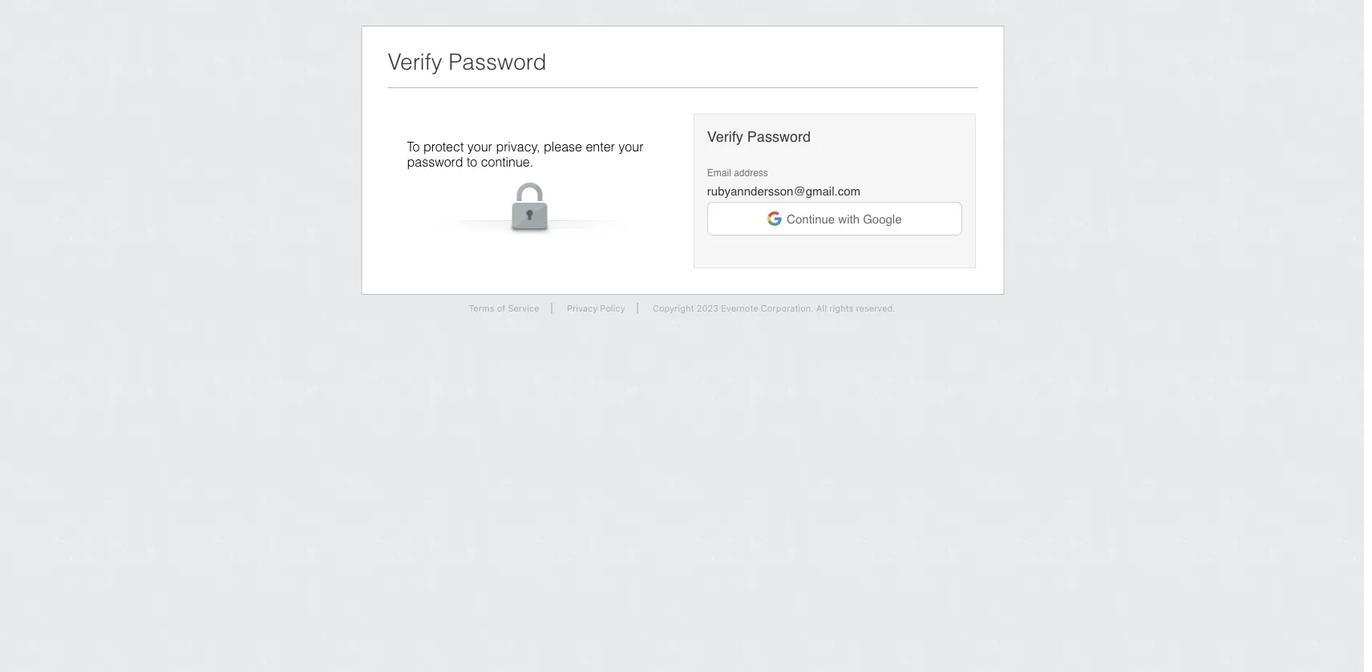 Task type: vqa. For each thing, say whether or not it's contained in the screenshot.
Copyright 2023 Evernote Corporation. All rights reserved.
yes



Task type: locate. For each thing, give the bounding box(es) containing it.
password
[[449, 49, 547, 75], [747, 129, 811, 145]]

your right protect at top left
[[467, 140, 492, 154]]

2023
[[697, 304, 719, 314]]

terms of service link
[[457, 304, 552, 314]]

1 vertical spatial verify
[[707, 129, 743, 145]]

1 horizontal spatial verify
[[707, 129, 743, 145]]

verify password
[[388, 49, 547, 75], [707, 129, 811, 145]]

of
[[497, 304, 506, 314]]

0 vertical spatial password
[[449, 49, 547, 75]]

terms of service
[[469, 304, 539, 314]]

0 vertical spatial verify
[[388, 49, 442, 75]]

protect
[[423, 140, 464, 154]]

privacy policy link
[[555, 304, 638, 314]]

0 horizontal spatial your
[[467, 140, 492, 154]]

verify
[[388, 49, 442, 75], [707, 129, 743, 145]]

1 horizontal spatial verify password
[[707, 129, 811, 145]]

to
[[467, 154, 477, 169]]

with
[[838, 212, 860, 226]]

1 horizontal spatial password
[[747, 129, 811, 145]]

evernote
[[721, 304, 759, 314]]

your
[[467, 140, 492, 154], [619, 140, 644, 154]]

password
[[407, 154, 463, 169]]

your right enter
[[619, 140, 644, 154]]

rights
[[830, 304, 854, 314]]

1 horizontal spatial your
[[619, 140, 644, 154]]

corporation.
[[761, 304, 814, 314]]

to protect your privacy, please enter your password to continue.
[[407, 140, 644, 169]]

privacy,
[[496, 140, 540, 154]]

policy
[[600, 304, 625, 314]]

continue
[[787, 212, 835, 226]]

enter
[[586, 140, 615, 154]]

0 horizontal spatial verify password
[[388, 49, 547, 75]]

reserved.
[[856, 304, 896, 314]]

continue with google
[[787, 212, 902, 226]]



Task type: describe. For each thing, give the bounding box(es) containing it.
please
[[544, 140, 582, 154]]

service
[[508, 304, 539, 314]]

terms
[[469, 304, 495, 314]]

email address rubyanndersson@gmail.com
[[707, 167, 861, 198]]

privacy policy
[[567, 304, 625, 314]]

to
[[407, 140, 420, 154]]

copyright
[[653, 304, 694, 314]]

email
[[707, 167, 731, 178]]

0 horizontal spatial password
[[449, 49, 547, 75]]

copyright 2023 evernote corporation. all rights reserved.
[[653, 304, 896, 314]]

2 your from the left
[[619, 140, 644, 154]]

address
[[734, 167, 768, 178]]

1 vertical spatial password
[[747, 129, 811, 145]]

all
[[816, 304, 827, 314]]

rubyanndersson@gmail.com
[[707, 184, 861, 198]]

0 vertical spatial verify password
[[388, 49, 547, 75]]

1 vertical spatial verify password
[[707, 129, 811, 145]]

1 your from the left
[[467, 140, 492, 154]]

privacy
[[567, 304, 598, 314]]

google
[[863, 212, 902, 226]]

continue.
[[481, 154, 534, 169]]

0 horizontal spatial verify
[[388, 49, 442, 75]]



